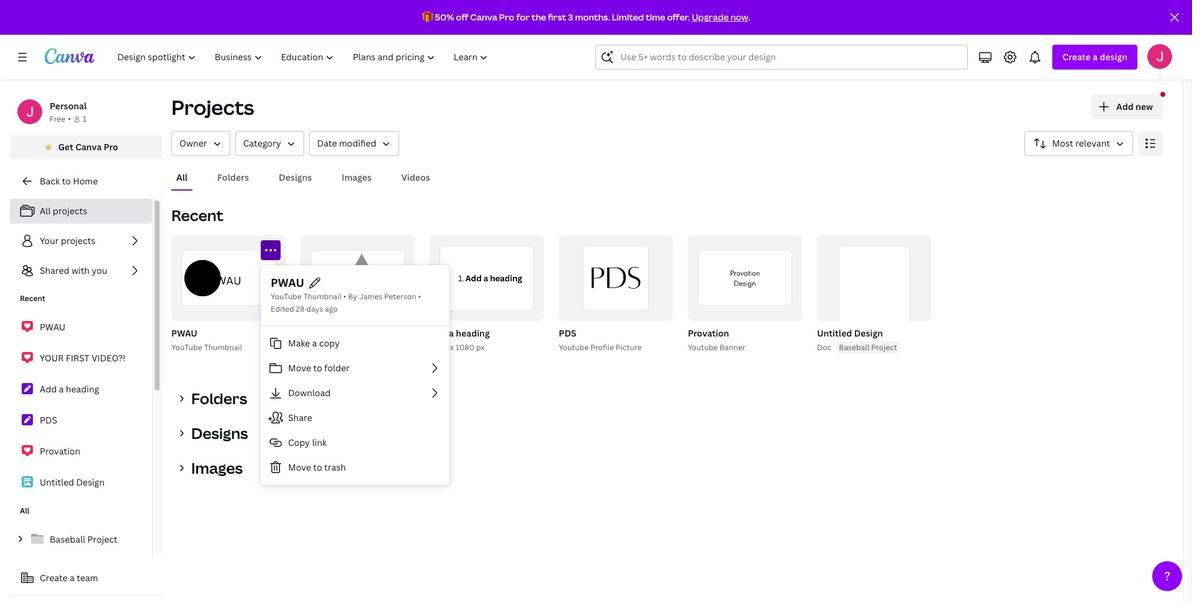 Task type: locate. For each thing, give the bounding box(es) containing it.
0 horizontal spatial canva
[[75, 141, 102, 153]]

get
[[58, 141, 73, 153]]

recent down shared
[[20, 293, 45, 304]]

1 right • on the left
[[83, 114, 87, 124]]

video?! for your first video?!
[[92, 352, 126, 364]]

upgrade now button
[[692, 11, 749, 23]]

a inside add a heading 1200 x 1080 px
[[449, 327, 454, 339]]

design up baseball project button in the bottom right of the page
[[855, 327, 883, 339]]

1 horizontal spatial design
[[855, 327, 883, 339]]

0 vertical spatial 1
[[83, 114, 87, 124]]

design down provation link
[[76, 476, 105, 488]]

heading up px
[[456, 327, 490, 339]]

0 vertical spatial heading
[[456, 327, 490, 339]]

0 horizontal spatial images
[[191, 458, 243, 478]]

your inside your first video?! youtube thumbnail
[[301, 327, 325, 339]]

heading
[[456, 327, 490, 339], [66, 383, 99, 395]]

1 horizontal spatial all
[[40, 205, 51, 217]]

pds button
[[559, 326, 577, 342]]

0 vertical spatial projects
[[53, 205, 87, 217]]

px
[[476, 342, 485, 353]]

1 vertical spatial 1
[[518, 306, 522, 316]]

1
[[83, 114, 87, 124], [518, 306, 522, 316]]

a left design
[[1093, 51, 1098, 63]]

1 horizontal spatial images
[[342, 171, 372, 183]]

move
[[288, 362, 311, 374], [288, 461, 311, 473]]

images down date modified button
[[342, 171, 372, 183]]

to
[[62, 175, 71, 187], [313, 362, 322, 374], [313, 461, 322, 473]]

1 horizontal spatial designs
[[279, 171, 312, 183]]

your projects
[[40, 235, 95, 247]]

0 vertical spatial provation
[[688, 327, 729, 339]]

untitled down provation link
[[40, 476, 74, 488]]

all projects
[[40, 205, 87, 217]]

1 horizontal spatial untitled
[[817, 327, 852, 339]]

project inside button
[[872, 342, 898, 353]]

1 horizontal spatial 1
[[518, 306, 522, 316]]

pro inside button
[[104, 141, 118, 153]]

1 vertical spatial move
[[288, 461, 311, 473]]

2 horizontal spatial all
[[176, 171, 188, 183]]

pwau button
[[271, 275, 304, 291], [171, 326, 197, 342]]

canva right off
[[471, 11, 498, 23]]

Search search field
[[621, 45, 944, 69]]

2 youtube from the left
[[688, 342, 718, 353]]

baseball down untitled design button at the bottom right of the page
[[839, 342, 870, 353]]

move to folder button
[[261, 356, 450, 381]]

create inside create a team button
[[40, 572, 68, 584]]

create inside create a design dropdown button
[[1063, 51, 1091, 63]]

0 vertical spatial add
[[1117, 101, 1134, 112]]

0 vertical spatial images
[[342, 171, 372, 183]]

heading inside list
[[66, 383, 99, 395]]

1 for 1 of 2
[[518, 306, 522, 316]]

0 horizontal spatial pds
[[40, 414, 57, 426]]

0 horizontal spatial designs
[[191, 423, 248, 444]]

1 vertical spatial images
[[191, 458, 243, 478]]

0 horizontal spatial untitled design
[[40, 476, 105, 488]]

1 horizontal spatial untitled design
[[817, 327, 883, 339]]

youtube down pds button on the bottom left of page
[[559, 342, 589, 353]]

0 horizontal spatial pro
[[104, 141, 118, 153]]

1 vertical spatial baseball
[[50, 534, 85, 545]]

to left trash
[[313, 461, 322, 473]]

create for create a team
[[40, 572, 68, 584]]

list containing pwau
[[10, 314, 152, 496]]

None search field
[[596, 45, 969, 70]]

by james peterson edited 28 days ago
[[271, 291, 417, 314]]

share
[[288, 412, 312, 424]]

create a team
[[40, 572, 98, 584]]

0 horizontal spatial first
[[66, 352, 89, 364]]

provation for provation
[[40, 445, 80, 457]]

images button
[[171, 456, 250, 481]]

untitled design down provation link
[[40, 476, 105, 488]]

1 vertical spatial designs
[[191, 423, 248, 444]]

1 vertical spatial list
[[10, 314, 152, 496]]

designs down 'category' button
[[279, 171, 312, 183]]

baseball up create a team at the bottom left
[[50, 534, 85, 545]]

1 youtube from the left
[[559, 342, 589, 353]]

baseball project button
[[837, 342, 900, 354]]

1 horizontal spatial create
[[1063, 51, 1091, 63]]

banner
[[720, 342, 746, 353]]

now
[[731, 11, 749, 23]]

first for your first video?!
[[66, 352, 89, 364]]

0 vertical spatial project
[[872, 342, 898, 353]]

all projects link
[[10, 199, 152, 224]]

days
[[306, 304, 323, 314]]

download button
[[261, 381, 450, 406]]

images
[[342, 171, 372, 183], [191, 458, 243, 478]]

a left team
[[70, 572, 75, 584]]

untitled design button
[[817, 326, 883, 342]]

the
[[532, 11, 546, 23]]

first down pwau link
[[66, 352, 89, 364]]

provation down pds link
[[40, 445, 80, 457]]

all for all button in the top left of the page
[[176, 171, 188, 183]]

2 vertical spatial add
[[40, 383, 57, 395]]

youtube down provation button
[[688, 342, 718, 353]]

1 horizontal spatial pds
[[559, 327, 577, 339]]

0 vertical spatial create
[[1063, 51, 1091, 63]]

first down ago
[[327, 327, 351, 339]]

your projects link
[[10, 229, 152, 253]]

0 vertical spatial baseball
[[839, 342, 870, 353]]

a for make a copy
[[312, 337, 317, 349]]

a inside button
[[70, 572, 75, 584]]

move inside move to trash button
[[288, 461, 311, 473]]

youtube inside pds youtube profile picture
[[559, 342, 589, 353]]

1 horizontal spatial heading
[[456, 327, 490, 339]]

1 horizontal spatial project
[[872, 342, 898, 353]]

1 list from the top
[[10, 199, 152, 283]]

trash
[[324, 461, 346, 473]]

first inside your first video?! youtube thumbnail
[[327, 327, 351, 339]]

untitled up doc
[[817, 327, 852, 339]]

first for your first video?! youtube thumbnail
[[327, 327, 351, 339]]

heading down your first video?! link
[[66, 383, 99, 395]]

0 horizontal spatial 1
[[83, 114, 87, 124]]

video?! down pwau link
[[92, 352, 126, 364]]

move inside move to folder button
[[288, 362, 311, 374]]

projects for your projects
[[61, 235, 95, 247]]

0 vertical spatial baseball project
[[839, 342, 898, 353]]

add left new
[[1117, 101, 1134, 112]]

1 vertical spatial video?!
[[92, 352, 126, 364]]

for
[[516, 11, 530, 23]]

a down your first video?! link
[[59, 383, 64, 395]]

•
[[68, 114, 71, 124]]

a
[[1093, 51, 1098, 63], [449, 327, 454, 339], [312, 337, 317, 349], [59, 383, 64, 395], [70, 572, 75, 584]]

design
[[1100, 51, 1128, 63]]

pwau inside pwau youtube thumbnail
[[171, 327, 197, 339]]

1 vertical spatial pds
[[40, 414, 57, 426]]

free •
[[50, 114, 71, 124]]

1 horizontal spatial baseball project
[[839, 342, 898, 353]]

date modified
[[317, 137, 377, 149]]

move for move to folder
[[288, 362, 311, 374]]

all
[[176, 171, 188, 183], [40, 205, 51, 217], [20, 506, 30, 516]]

0 vertical spatial design
[[855, 327, 883, 339]]

0 vertical spatial folders
[[217, 171, 249, 183]]

2 vertical spatial all
[[20, 506, 30, 516]]

0 vertical spatial video?!
[[353, 327, 387, 339]]

2 move from the top
[[288, 461, 311, 473]]

by
[[348, 291, 358, 302]]

first inside list
[[66, 352, 89, 364]]

edited
[[271, 304, 294, 314]]

0 horizontal spatial pwau button
[[171, 326, 197, 342]]

add for add a heading 1200 x 1080 px
[[430, 327, 447, 339]]

0 vertical spatial list
[[10, 199, 152, 283]]

pds inside pds youtube profile picture
[[559, 327, 577, 339]]

folders down the category
[[217, 171, 249, 183]]

images inside button
[[342, 171, 372, 183]]

thumbnail up folders dropdown button on the left bottom of page
[[204, 342, 242, 353]]

1 horizontal spatial baseball
[[839, 342, 870, 353]]

projects down back to home
[[53, 205, 87, 217]]

1 vertical spatial projects
[[61, 235, 95, 247]]

add a heading link
[[10, 376, 152, 403]]

0 vertical spatial first
[[327, 327, 351, 339]]

your down the days at left
[[301, 327, 325, 339]]

0 horizontal spatial youtube
[[559, 342, 589, 353]]

0 vertical spatial pwau button
[[271, 275, 304, 291]]

provation up banner
[[688, 327, 729, 339]]

heading for add a heading
[[66, 383, 99, 395]]

youtube inside the provation youtube banner
[[688, 342, 718, 353]]

thumbnail inside pwau youtube thumbnail
[[204, 342, 242, 353]]

0 vertical spatial canva
[[471, 11, 498, 23]]

0 vertical spatial to
[[62, 175, 71, 187]]

youtube up move to folder
[[301, 342, 332, 353]]

heading inside add a heading 1200 x 1080 px
[[456, 327, 490, 339]]

to for home
[[62, 175, 71, 187]]

0 vertical spatial pro
[[499, 11, 515, 23]]

pds for pds
[[40, 414, 57, 426]]

2 vertical spatial to
[[313, 461, 322, 473]]

share button
[[261, 406, 450, 430]]

0 horizontal spatial provation
[[40, 445, 80, 457]]

images down designs dropdown button
[[191, 458, 243, 478]]

1 vertical spatial heading
[[66, 383, 99, 395]]

1 move from the top
[[288, 362, 311, 374]]

video?! down james
[[353, 327, 387, 339]]

2 horizontal spatial pwau
[[271, 275, 304, 290]]

1 horizontal spatial pwau
[[171, 327, 197, 339]]

create left design
[[1063, 51, 1091, 63]]

to inside button
[[313, 461, 322, 473]]

your up 'add a heading' at the left
[[40, 352, 64, 364]]

add down your first video?! link
[[40, 383, 57, 395]]

images button
[[337, 166, 377, 189]]

provation inside provation link
[[40, 445, 80, 457]]

designs down folders dropdown button on the left bottom of page
[[191, 423, 248, 444]]

1 vertical spatial to
[[313, 362, 322, 374]]

1 vertical spatial add
[[430, 327, 447, 339]]

1 horizontal spatial add
[[430, 327, 447, 339]]

thumbnail down your first video?! button
[[333, 342, 371, 353]]

youtube inside your first video?! youtube thumbnail
[[301, 342, 332, 353]]

0 vertical spatial designs
[[279, 171, 312, 183]]

to for trash
[[313, 461, 322, 473]]

make a copy button
[[261, 331, 450, 356]]

provation inside the provation youtube banner
[[688, 327, 729, 339]]

off
[[456, 11, 469, 23]]

first
[[327, 327, 351, 339], [66, 352, 89, 364]]

1 horizontal spatial your
[[301, 327, 325, 339]]

your inside your first video?! link
[[40, 352, 64, 364]]

date
[[317, 137, 337, 149]]

add inside dropdown button
[[1117, 101, 1134, 112]]

untitled inside list
[[40, 476, 74, 488]]

1 horizontal spatial first
[[327, 327, 351, 339]]

1 vertical spatial folders
[[191, 388, 247, 409]]

youtube thumbnail
[[271, 291, 342, 302]]

to right back
[[62, 175, 71, 187]]

move down make
[[288, 362, 311, 374]]

0 horizontal spatial design
[[76, 476, 105, 488]]

of
[[523, 306, 530, 316]]

upgrade
[[692, 11, 729, 23]]

0 vertical spatial your
[[301, 327, 325, 339]]

1 vertical spatial provation
[[40, 445, 80, 457]]

baseball project up team
[[50, 534, 118, 545]]

designs
[[279, 171, 312, 183], [191, 423, 248, 444]]

to left folder
[[313, 362, 322, 374]]

baseball project inside button
[[839, 342, 898, 353]]

2 list from the top
[[10, 314, 152, 496]]

baseball project
[[839, 342, 898, 353], [50, 534, 118, 545]]

list
[[10, 199, 152, 283], [10, 314, 152, 496]]

move down copy
[[288, 461, 311, 473]]

all inside button
[[176, 171, 188, 183]]

baseball project down untitled design button at the bottom right of the page
[[839, 342, 898, 353]]

project up team
[[87, 534, 118, 545]]

1 vertical spatial your
[[40, 352, 64, 364]]

create left team
[[40, 572, 68, 584]]

untitled design up baseball project button in the bottom right of the page
[[817, 327, 883, 339]]

canva inside button
[[75, 141, 102, 153]]

untitled design link
[[10, 470, 152, 496]]

design
[[855, 327, 883, 339], [76, 476, 105, 488]]

1 horizontal spatial youtube
[[688, 342, 718, 353]]

youtube up folders dropdown button on the left bottom of page
[[171, 342, 202, 353]]

recent
[[171, 205, 224, 225], [20, 293, 45, 304]]

1 vertical spatial pro
[[104, 141, 118, 153]]

add for add new
[[1117, 101, 1134, 112]]

1 vertical spatial untitled
[[40, 476, 74, 488]]

list containing all projects
[[10, 199, 152, 283]]

most relevant
[[1053, 137, 1111, 149]]

0 vertical spatial move
[[288, 362, 311, 374]]

personal
[[50, 100, 87, 112]]

untitled design
[[817, 327, 883, 339], [40, 476, 105, 488]]

canva right get
[[75, 141, 102, 153]]

folders button
[[171, 386, 255, 411]]

designs inside designs button
[[279, 171, 312, 183]]

0 vertical spatial untitled
[[817, 327, 852, 339]]

1 horizontal spatial video?!
[[353, 327, 387, 339]]

new
[[1136, 101, 1154, 112]]

1 horizontal spatial provation
[[688, 327, 729, 339]]

pro up back to home link on the left top of the page
[[104, 141, 118, 153]]

0 horizontal spatial video?!
[[92, 352, 126, 364]]

james peterson image
[[1148, 44, 1173, 69]]

0 horizontal spatial baseball
[[50, 534, 85, 545]]

videos button
[[397, 166, 435, 189]]

0 horizontal spatial baseball project
[[50, 534, 118, 545]]

1 vertical spatial all
[[40, 205, 51, 217]]

create
[[1063, 51, 1091, 63], [40, 572, 68, 584]]

pds
[[559, 327, 577, 339], [40, 414, 57, 426]]

youtube
[[271, 291, 302, 302], [171, 342, 202, 353], [301, 342, 332, 353]]

pro left for
[[499, 11, 515, 23]]

pds inside list
[[40, 414, 57, 426]]

canva
[[471, 11, 498, 23], [75, 141, 102, 153]]

a inside dropdown button
[[1093, 51, 1098, 63]]

0 vertical spatial all
[[176, 171, 188, 183]]

video?! inside your first video?! youtube thumbnail
[[353, 327, 387, 339]]

a up x
[[449, 327, 454, 339]]

0 horizontal spatial create
[[40, 572, 68, 584]]

0 horizontal spatial heading
[[66, 383, 99, 395]]

0 vertical spatial pds
[[559, 327, 577, 339]]

a inside button
[[312, 337, 317, 349]]

add inside add a heading 1200 x 1080 px
[[430, 327, 447, 339]]

x
[[450, 342, 454, 353]]

projects right your
[[61, 235, 95, 247]]

provation
[[688, 327, 729, 339], [40, 445, 80, 457]]

folders up designs dropdown button
[[191, 388, 247, 409]]

0 horizontal spatial recent
[[20, 293, 45, 304]]

project down untitled design button at the bottom right of the page
[[872, 342, 898, 353]]

Date modified button
[[309, 131, 400, 156]]

1 left of
[[518, 306, 522, 316]]

thumbnail
[[304, 291, 342, 302], [204, 342, 242, 353], [333, 342, 371, 353]]

1 vertical spatial pwau button
[[171, 326, 197, 342]]

your
[[301, 327, 325, 339], [40, 352, 64, 364]]

top level navigation element
[[109, 45, 499, 70]]

1 vertical spatial create
[[40, 572, 68, 584]]

baseball project link
[[10, 527, 152, 553]]

1 vertical spatial canva
[[75, 141, 102, 153]]

create a design button
[[1053, 45, 1138, 70]]

a left copy
[[312, 337, 317, 349]]

1 vertical spatial first
[[66, 352, 89, 364]]

video?! inside list
[[92, 352, 126, 364]]

recent down all button in the top left of the page
[[171, 205, 224, 225]]

0 horizontal spatial untitled
[[40, 476, 74, 488]]

1 horizontal spatial canva
[[471, 11, 498, 23]]

add up 1200
[[430, 327, 447, 339]]

to inside button
[[313, 362, 322, 374]]



Task type: describe. For each thing, give the bounding box(es) containing it.
make
[[288, 337, 310, 349]]

provation youtube banner
[[688, 327, 746, 353]]

back
[[40, 175, 60, 187]]

move to trash
[[288, 461, 346, 473]]

first
[[548, 11, 567, 23]]

0 horizontal spatial all
[[20, 506, 30, 516]]

add new
[[1117, 101, 1154, 112]]

projects
[[171, 94, 254, 121]]

a for add a heading
[[59, 383, 64, 395]]

video?! for your first video?! youtube thumbnail
[[353, 327, 387, 339]]

folders inside button
[[217, 171, 249, 183]]

heading for add a heading 1200 x 1080 px
[[456, 327, 490, 339]]

28
[[296, 304, 305, 314]]

🎁
[[422, 11, 433, 23]]

folders button
[[212, 166, 254, 189]]

copy
[[319, 337, 340, 349]]

folder
[[324, 362, 350, 374]]

provation for provation youtube banner
[[688, 327, 729, 339]]

videos
[[402, 171, 430, 183]]

1 of 2
[[518, 306, 535, 316]]

designs button
[[274, 166, 317, 189]]

🎁 50% off canva pro for the first 3 months. limited time offer. upgrade now .
[[422, 11, 751, 23]]

to for folder
[[313, 362, 322, 374]]

make a copy
[[288, 337, 340, 349]]

link
[[312, 437, 327, 448]]

create for create a design
[[1063, 51, 1091, 63]]

1080
[[456, 342, 475, 353]]

peterson
[[384, 291, 417, 302]]

pds for pds youtube profile picture
[[559, 327, 577, 339]]

1 vertical spatial untitled design
[[40, 476, 105, 488]]

move to trash button
[[261, 455, 450, 480]]

pwau youtube thumbnail
[[171, 327, 242, 353]]

download
[[288, 387, 331, 399]]

images inside dropdown button
[[191, 458, 243, 478]]

move to folder
[[288, 362, 350, 374]]

baseball inside button
[[839, 342, 870, 353]]

create a team button
[[10, 566, 162, 591]]

1 horizontal spatial pro
[[499, 11, 515, 23]]

pwau link
[[10, 314, 152, 340]]

your
[[40, 235, 59, 247]]

copy link button
[[261, 430, 450, 455]]

1 horizontal spatial pwau button
[[271, 275, 304, 291]]

shared
[[40, 265, 69, 276]]

time
[[646, 11, 666, 23]]

modified
[[339, 137, 377, 149]]

move for move to trash
[[288, 461, 311, 473]]

untitled inside button
[[817, 327, 852, 339]]

.
[[749, 11, 751, 23]]

pds link
[[10, 407, 152, 434]]

all button
[[171, 166, 193, 189]]

thumbnail inside your first video?! youtube thumbnail
[[333, 342, 371, 353]]

youtube up edited
[[271, 291, 302, 302]]

3
[[568, 11, 574, 23]]

2
[[532, 306, 535, 316]]

doc
[[817, 342, 832, 353]]

get canva pro button
[[10, 135, 162, 159]]

back to home link
[[10, 169, 162, 194]]

0 vertical spatial untitled design
[[817, 327, 883, 339]]

team
[[77, 572, 98, 584]]

add new button
[[1092, 94, 1163, 119]]

you
[[92, 265, 107, 276]]

design inside untitled design button
[[855, 327, 883, 339]]

youtube for provation
[[688, 342, 718, 353]]

add a heading 1200 x 1080 px
[[430, 327, 490, 353]]

0 horizontal spatial pwau
[[40, 321, 65, 333]]

add for add a heading
[[40, 383, 57, 395]]

a for add a heading 1200 x 1080 px
[[449, 327, 454, 339]]

50%
[[435, 11, 454, 23]]

with
[[72, 265, 90, 276]]

1 for 1
[[83, 114, 87, 124]]

1200
[[430, 342, 448, 353]]

Category button
[[235, 131, 304, 156]]

get canva pro
[[58, 141, 118, 153]]

1 vertical spatial baseball project
[[50, 534, 118, 545]]

relevant
[[1076, 137, 1111, 149]]

1 vertical spatial project
[[87, 534, 118, 545]]

a for create a design
[[1093, 51, 1098, 63]]

design inside untitled design link
[[76, 476, 105, 488]]

1 horizontal spatial recent
[[171, 205, 224, 225]]

your first video?! youtube thumbnail
[[301, 327, 387, 353]]

provation button
[[688, 326, 729, 342]]

most
[[1053, 137, 1074, 149]]

folders inside dropdown button
[[191, 388, 247, 409]]

ago
[[325, 304, 338, 314]]

all for all projects
[[40, 205, 51, 217]]

projects for all projects
[[53, 205, 87, 217]]

youtube inside pwau youtube thumbnail
[[171, 342, 202, 353]]

create a design
[[1063, 51, 1128, 63]]

months.
[[575, 11, 610, 23]]

home
[[73, 175, 98, 187]]

add a heading button
[[430, 326, 490, 342]]

your first video?! link
[[10, 345, 152, 371]]

your first video?!
[[40, 352, 126, 364]]

thumbnail up the days at left
[[304, 291, 342, 302]]

1 vertical spatial recent
[[20, 293, 45, 304]]

Owner button
[[171, 131, 230, 156]]

your for your first video?! youtube thumbnail
[[301, 327, 325, 339]]

Sort by button
[[1025, 131, 1134, 156]]

category
[[243, 137, 281, 149]]

james
[[359, 291, 383, 302]]

owner
[[180, 137, 207, 149]]

your for your first video?!
[[40, 352, 64, 364]]

shared with you link
[[10, 258, 152, 283]]

pds youtube profile picture
[[559, 327, 642, 353]]

free
[[50, 114, 65, 124]]

designs button
[[171, 421, 256, 446]]

back to home
[[40, 175, 98, 187]]

provation link
[[10, 439, 152, 465]]

youtube for pds
[[559, 342, 589, 353]]

add a heading
[[40, 383, 99, 395]]

a for create a team
[[70, 572, 75, 584]]

designs inside designs dropdown button
[[191, 423, 248, 444]]

profile
[[591, 342, 614, 353]]

picture
[[616, 342, 642, 353]]



Task type: vqa. For each thing, say whether or not it's contained in the screenshot.
FIRST for YOUR FIRST VIDEO?! YouTube Thumbnail
yes



